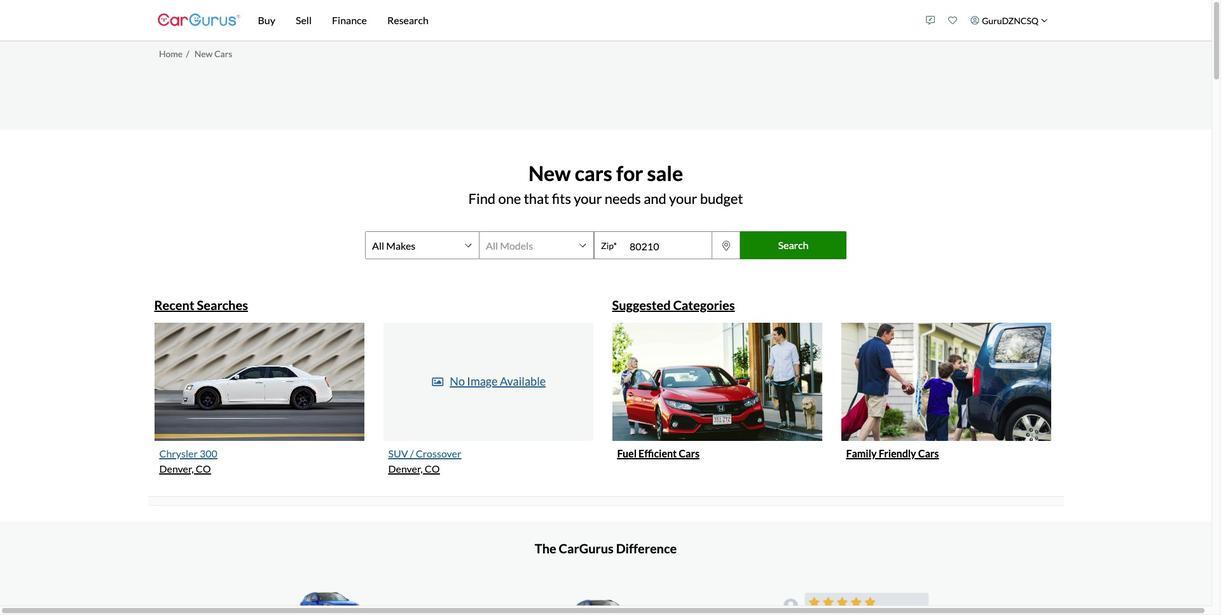 Task type: vqa. For each thing, say whether or not it's contained in the screenshot.
SUVs within the The Best 7-Passenger SUVs of 2024
no



Task type: describe. For each thing, give the bounding box(es) containing it.
2 your from the left
[[669, 190, 698, 207]]

difference
[[616, 541, 677, 557]]

image image
[[431, 377, 445, 388]]

chrysler
[[159, 448, 198, 460]]

/ for suv
[[410, 448, 414, 460]]

family friendly cars
[[847, 448, 939, 460]]

new cars for sale find one that fits your needs and your budget
[[469, 161, 743, 207]]

that
[[524, 190, 549, 207]]

no image available
[[450, 375, 546, 389]]

search button
[[741, 232, 847, 260]]

suggested categories
[[612, 298, 735, 313]]

fuel
[[618, 448, 637, 460]]

suggested
[[612, 298, 671, 313]]

budget
[[700, 190, 743, 207]]

for
[[617, 161, 644, 185]]

fuel efficient cars image
[[612, 323, 822, 442]]

family
[[847, 448, 877, 460]]

co inside suv / crossover denver, co
[[425, 463, 440, 475]]

needs
[[605, 190, 641, 207]]

find
[[469, 190, 496, 207]]

suv
[[388, 448, 408, 460]]

crossover
[[416, 448, 462, 460]]

chrysler 300 denver, co
[[159, 448, 217, 475]]

new inside the 'new cars for sale find one that fits your needs and your budget'
[[529, 161, 571, 185]]

home
[[159, 48, 183, 59]]

zip*
[[601, 240, 617, 251]]

categories
[[673, 298, 735, 313]]

fuel efficient cars
[[618, 448, 700, 460]]

user icon image
[[971, 16, 980, 25]]

menu bar containing buy
[[240, 0, 920, 41]]

denver, inside suv / crossover denver, co
[[388, 463, 423, 475]]

300
[[200, 448, 217, 460]]

sell button
[[286, 0, 322, 41]]

denver, inside chrysler 300 denver, co
[[159, 463, 194, 475]]

never overpay image
[[512, 589, 700, 616]]

gurudzncsq
[[982, 15, 1039, 26]]

suv / crossover denver, co
[[388, 448, 462, 475]]

saved cars image
[[949, 16, 958, 25]]

home link
[[159, 48, 183, 59]]

home / new cars
[[159, 48, 233, 59]]

tab list containing recent searches
[[148, 298, 1064, 506]]

cargurus logo homepage link link
[[157, 2, 240, 38]]

family friendly cars link
[[835, 298, 1058, 472]]

buy button
[[248, 0, 286, 41]]

gurudzncsq menu item
[[965, 3, 1055, 38]]

finance
[[332, 14, 367, 26]]

add a car review image
[[927, 16, 936, 25]]

sell
[[296, 14, 312, 26]]

one
[[498, 190, 521, 207]]



Task type: locate. For each thing, give the bounding box(es) containing it.
cars
[[575, 161, 613, 185]]

Zip* field
[[624, 233, 712, 260]]

fits
[[552, 190, 571, 207]]

research button
[[377, 0, 439, 41]]

search
[[779, 239, 809, 252]]

1 horizontal spatial new
[[529, 161, 571, 185]]

your down cars
[[574, 190, 602, 207]]

shop with confidence image
[[784, 589, 972, 616]]

co
[[196, 463, 211, 475], [425, 463, 440, 475]]

1 horizontal spatial co
[[425, 463, 440, 475]]

denver, down "suv"
[[388, 463, 423, 475]]

new up fits
[[529, 161, 571, 185]]

co down crossover
[[425, 463, 440, 475]]

searches
[[197, 298, 248, 313]]

denver,
[[159, 463, 194, 475], [388, 463, 423, 475]]

0 vertical spatial new
[[194, 48, 213, 59]]

2 co from the left
[[425, 463, 440, 475]]

1 vertical spatial new
[[529, 161, 571, 185]]

0 horizontal spatial denver,
[[159, 463, 194, 475]]

menu bar
[[240, 0, 920, 41]]

1 co from the left
[[196, 463, 211, 475]]

find exactly what you want image
[[241, 589, 428, 616]]

/ inside suv / crossover denver, co
[[410, 448, 414, 460]]

available
[[500, 375, 546, 389]]

the cargurus difference
[[535, 541, 677, 557]]

1 your from the left
[[574, 190, 602, 207]]

friendly
[[879, 448, 917, 460]]

2 denver, from the left
[[388, 463, 423, 475]]

buy
[[258, 14, 275, 26]]

0 horizontal spatial your
[[574, 190, 602, 207]]

/ right "suv"
[[410, 448, 414, 460]]

cars right friendly
[[919, 448, 939, 460]]

tab list
[[148, 298, 1064, 506]]

the
[[535, 541, 557, 557]]

cargurus
[[559, 541, 614, 557]]

gurudzncsq button
[[965, 3, 1055, 38]]

0 horizontal spatial cars
[[214, 48, 233, 59]]

cargurus logo homepage link image
[[157, 2, 240, 38]]

your right and
[[669, 190, 698, 207]]

your
[[574, 190, 602, 207], [669, 190, 698, 207]]

recent searches
[[154, 298, 248, 313]]

denver, down chrysler
[[159, 463, 194, 475]]

1 horizontal spatial denver,
[[388, 463, 423, 475]]

and
[[644, 190, 667, 207]]

2 horizontal spatial cars
[[919, 448, 939, 460]]

map marker alt image
[[720, 241, 733, 252]]

new
[[194, 48, 213, 59], [529, 161, 571, 185]]

research
[[387, 14, 429, 26]]

/
[[186, 48, 189, 59], [410, 448, 414, 460]]

image
[[467, 375, 498, 389]]

co down the 300
[[196, 463, 211, 475]]

1 denver, from the left
[[159, 463, 194, 475]]

1 vertical spatial /
[[410, 448, 414, 460]]

0 horizontal spatial /
[[186, 48, 189, 59]]

recent
[[154, 298, 194, 313]]

cars for family friendly cars
[[919, 448, 939, 460]]

/ for home
[[186, 48, 189, 59]]

family friendly cars image
[[842, 323, 1052, 442]]

no
[[450, 375, 465, 389]]

0 horizontal spatial co
[[196, 463, 211, 475]]

sale
[[647, 161, 683, 185]]

new right home
[[194, 48, 213, 59]]

co inside chrysler 300 denver, co
[[196, 463, 211, 475]]

1 horizontal spatial cars
[[679, 448, 700, 460]]

efficient
[[639, 448, 677, 460]]

0 vertical spatial /
[[186, 48, 189, 59]]

1 horizontal spatial your
[[669, 190, 698, 207]]

0 horizontal spatial new
[[194, 48, 213, 59]]

1 horizontal spatial /
[[410, 448, 414, 460]]

gurudzncsq menu
[[920, 3, 1055, 38]]

cars right the efficient
[[679, 448, 700, 460]]

cars for fuel efficient cars
[[679, 448, 700, 460]]

chevron down image
[[1041, 17, 1048, 24]]

cars down cargurus logo homepage link link
[[214, 48, 233, 59]]

cars
[[214, 48, 233, 59], [679, 448, 700, 460], [919, 448, 939, 460]]

finance button
[[322, 0, 377, 41]]

chrysler 300 image
[[154, 323, 364, 442]]

/ right home
[[186, 48, 189, 59]]



